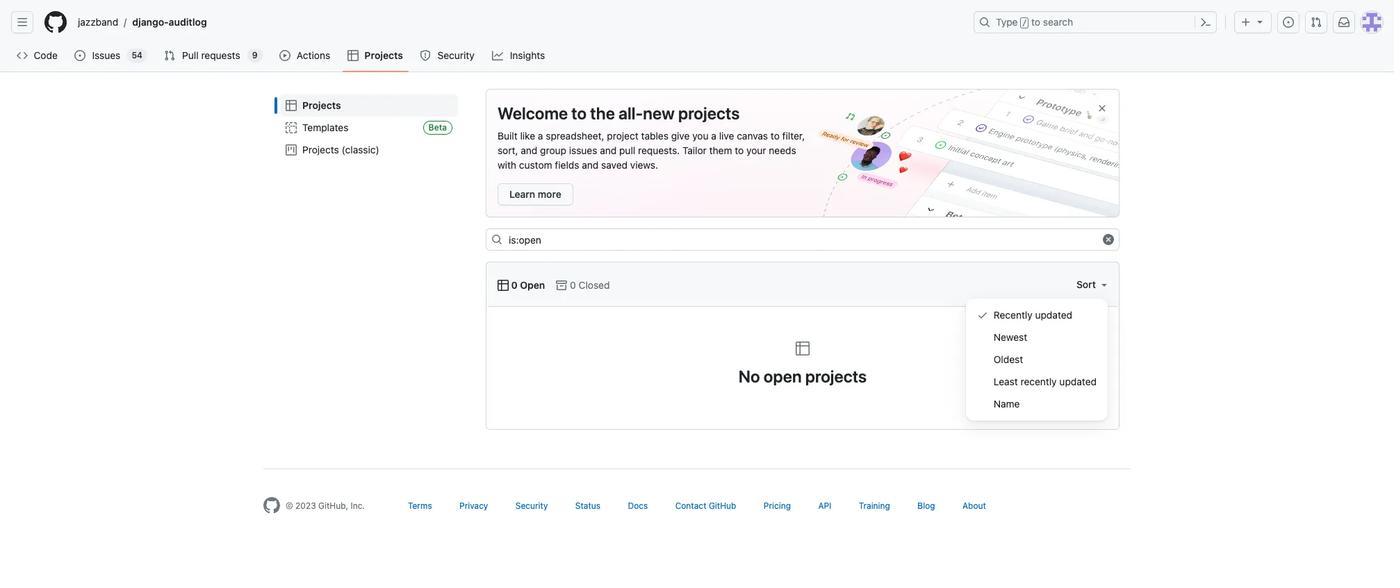 Task type: describe. For each thing, give the bounding box(es) containing it.
projects inside welcome to the all-new projects built like a spreadsheet, project tables give you a live canvas to filter, sort, and group issues and pull requests. tailor them to your needs with custom fields and saved views.
[[679, 104, 740, 123]]

0 vertical spatial triangle down image
[[1255, 16, 1266, 27]]

pricing link
[[764, 501, 791, 512]]

0 horizontal spatial homepage image
[[45, 11, 67, 33]]

command palette image
[[1201, 17, 1212, 28]]

close image
[[1097, 103, 1108, 114]]

requests
[[201, 49, 240, 61]]

1 horizontal spatial projects
[[806, 367, 867, 387]]

1 a from the left
[[538, 130, 543, 142]]

issue opened image for bottommost the git pull request image
[[75, 50, 86, 61]]

open
[[520, 279, 545, 291]]

table image inside projects link
[[286, 100, 297, 111]]

2023
[[296, 501, 316, 512]]

© 2023 github, inc.
[[286, 501, 365, 512]]

contact github link
[[676, 501, 737, 512]]

like
[[520, 130, 536, 142]]

©
[[286, 501, 293, 512]]

learn more
[[510, 188, 562, 200]]

new
[[643, 104, 675, 123]]

needs
[[769, 145, 797, 156]]

live
[[720, 130, 735, 142]]

api
[[819, 501, 832, 512]]

54
[[132, 50, 143, 60]]

project template image
[[286, 122, 297, 134]]

recently updated link
[[972, 305, 1103, 327]]

1 horizontal spatial and
[[582, 159, 599, 171]]

filter,
[[783, 130, 805, 142]]

views.
[[631, 159, 659, 171]]

jazzband
[[78, 16, 118, 28]]

oldest
[[994, 354, 1024, 366]]

custom
[[519, 159, 553, 171]]

built
[[498, 130, 518, 142]]

to up spreadsheet,
[[572, 104, 587, 123]]

blog
[[918, 501, 936, 512]]

jazzband link
[[72, 11, 124, 33]]

insights link
[[487, 45, 552, 66]]

docs link
[[628, 501, 648, 512]]

blog link
[[918, 501, 936, 512]]

terms link
[[408, 501, 432, 512]]

the
[[591, 104, 615, 123]]

/ for jazzband
[[124, 16, 127, 28]]

fields
[[555, 159, 580, 171]]

code image
[[17, 50, 28, 61]]

list containing projects
[[275, 89, 464, 167]]

type / to search
[[996, 16, 1074, 28]]

no
[[739, 367, 761, 387]]

0 open
[[509, 279, 545, 291]]

recently
[[1021, 376, 1057, 388]]

project
[[607, 130, 639, 142]]

training
[[859, 501, 891, 512]]

oldest link
[[972, 349, 1103, 371]]

type
[[996, 16, 1018, 28]]

all-
[[619, 104, 643, 123]]

search image
[[492, 234, 503, 245]]

project image
[[286, 145, 297, 156]]

0 closed
[[568, 279, 610, 291]]

projects for the bottommost projects link
[[302, 99, 341, 111]]

projects inside projects (classic) link
[[302, 144, 339, 156]]

2 vertical spatial table image
[[795, 341, 812, 357]]

django-auditlog link
[[127, 11, 213, 33]]

newest
[[994, 332, 1028, 344]]

table image
[[348, 50, 359, 61]]

code link
[[11, 45, 64, 66]]

0 vertical spatial updated
[[1036, 309, 1073, 321]]

recently
[[994, 309, 1033, 321]]

tables
[[642, 130, 669, 142]]

about
[[963, 501, 987, 512]]

notifications image
[[1339, 17, 1350, 28]]

spreadsheet,
[[546, 130, 605, 142]]

your
[[747, 145, 767, 156]]

shield image
[[420, 50, 431, 61]]

training link
[[859, 501, 891, 512]]

open
[[764, 367, 802, 387]]

least recently updated
[[994, 376, 1097, 388]]

to up needs
[[771, 130, 780, 142]]

0 closed link
[[557, 278, 610, 292]]

github,
[[319, 501, 348, 512]]

actions link
[[274, 45, 337, 66]]

1 horizontal spatial git pull request image
[[1312, 17, 1323, 28]]

triangle down image inside sort 'popup button'
[[1099, 280, 1111, 291]]

templates
[[302, 122, 349, 134]]

learn
[[510, 188, 536, 200]]

to left your at the right top of the page
[[735, 145, 744, 156]]



Task type: locate. For each thing, give the bounding box(es) containing it.
0 horizontal spatial table image
[[286, 100, 297, 111]]

terms
[[408, 501, 432, 512]]

1 vertical spatial updated
[[1060, 376, 1097, 388]]

auditlog
[[169, 16, 207, 28]]

projects up you
[[679, 104, 740, 123]]

0 horizontal spatial a
[[538, 130, 543, 142]]

1 horizontal spatial a
[[712, 130, 717, 142]]

projects right "open" in the bottom right of the page
[[806, 367, 867, 387]]

1 vertical spatial projects link
[[280, 95, 458, 117]]

1 horizontal spatial triangle down image
[[1255, 16, 1266, 27]]

security left status on the left of page
[[516, 501, 548, 512]]

welcome to the all-new projects built like a spreadsheet, project tables give you a live canvas to filter, sort, and group issues and pull requests. tailor them to your needs with custom fields and saved views.
[[498, 104, 805, 171]]

/ inside 'type / to search'
[[1023, 18, 1028, 28]]

0 vertical spatial issue opened image
[[1284, 17, 1295, 28]]

security
[[438, 49, 475, 61], [516, 501, 548, 512]]

homepage image
[[45, 11, 67, 33], [264, 498, 280, 515]]

you
[[693, 130, 709, 142]]

sort,
[[498, 145, 518, 156]]

/
[[124, 16, 127, 28], [1023, 18, 1028, 28]]

privacy link
[[460, 501, 488, 512]]

(classic)
[[342, 144, 379, 156]]

triangle down image right sort
[[1099, 280, 1111, 291]]

0 vertical spatial table image
[[286, 100, 297, 111]]

beta
[[429, 122, 447, 133]]

2 horizontal spatial table image
[[795, 341, 812, 357]]

code
[[34, 49, 58, 61]]

git pull request image
[[1312, 17, 1323, 28], [164, 50, 175, 61]]

graph image
[[492, 50, 504, 61]]

security link left graph image
[[414, 45, 481, 66]]

0 horizontal spatial git pull request image
[[164, 50, 175, 61]]

0 vertical spatial projects
[[365, 49, 403, 61]]

0 vertical spatial projects link
[[342, 45, 409, 66]]

to left search at the top right of page
[[1032, 16, 1041, 28]]

1 horizontal spatial issue opened image
[[1284, 17, 1295, 28]]

group
[[540, 145, 567, 156]]

git pull request image left pull
[[164, 50, 175, 61]]

triangle down image right the plus icon
[[1255, 16, 1266, 27]]

github
[[709, 501, 737, 512]]

updated right recently
[[1060, 376, 1097, 388]]

projects link up projects (classic) link
[[280, 95, 458, 117]]

welcome
[[498, 104, 568, 123]]

projects link left shield "icon"
[[342, 45, 409, 66]]

0 horizontal spatial 0
[[512, 279, 518, 291]]

issue opened image
[[1284, 17, 1295, 28], [75, 50, 86, 61]]

projects (classic)
[[302, 144, 379, 156]]

1 vertical spatial issue opened image
[[75, 50, 86, 61]]

/ for type
[[1023, 18, 1028, 28]]

1 horizontal spatial /
[[1023, 18, 1028, 28]]

0 right "archive" image
[[570, 279, 576, 291]]

0 for closed
[[570, 279, 576, 291]]

0 horizontal spatial security link
[[414, 45, 481, 66]]

projects (classic) link
[[280, 139, 458, 161]]

security link left status on the left of page
[[516, 501, 548, 512]]

pricing
[[764, 501, 791, 512]]

insights
[[510, 49, 545, 61]]

projects
[[679, 104, 740, 123], [806, 367, 867, 387]]

archive image
[[557, 280, 568, 291]]

no open projects
[[739, 367, 867, 387]]

learn more link
[[498, 184, 574, 206]]

tailor
[[683, 145, 707, 156]]

0 vertical spatial git pull request image
[[1312, 17, 1323, 28]]

1 vertical spatial git pull request image
[[164, 50, 175, 61]]

projects right table image
[[365, 49, 403, 61]]

/ inside jazzband / django-auditlog
[[124, 16, 127, 28]]

django-
[[132, 16, 169, 28]]

and up saved
[[600, 145, 617, 156]]

privacy
[[460, 501, 488, 512]]

to
[[1032, 16, 1041, 28], [572, 104, 587, 123], [771, 130, 780, 142], [735, 145, 744, 156]]

sort menu
[[966, 299, 1108, 421]]

updated
[[1036, 309, 1073, 321], [1060, 376, 1097, 388]]

1 vertical spatial projects
[[302, 99, 341, 111]]

2 vertical spatial projects
[[302, 144, 339, 156]]

0 inside "link"
[[570, 279, 576, 291]]

projects for the topmost projects link
[[365, 49, 403, 61]]

/ right the type
[[1023, 18, 1028, 28]]

0 horizontal spatial and
[[521, 145, 538, 156]]

issue opened image for the right the git pull request image
[[1284, 17, 1295, 28]]

/ left django- in the top of the page
[[124, 16, 127, 28]]

table image up "project template" icon
[[286, 100, 297, 111]]

status link
[[576, 501, 601, 512]]

1 vertical spatial homepage image
[[264, 498, 280, 515]]

2 a from the left
[[712, 130, 717, 142]]

0 open link
[[498, 278, 545, 292]]

1 horizontal spatial table image
[[498, 280, 509, 291]]

sort
[[1077, 279, 1097, 291]]

2 horizontal spatial and
[[600, 145, 617, 156]]

projects down templates
[[302, 144, 339, 156]]

a left live
[[712, 130, 717, 142]]

list
[[72, 11, 966, 33], [275, 89, 464, 167]]

pull
[[182, 49, 199, 61]]

pull requests
[[182, 49, 240, 61]]

with
[[498, 159, 517, 171]]

play image
[[279, 50, 290, 61]]

them
[[710, 145, 733, 156]]

1 0 from the left
[[512, 279, 518, 291]]

1 horizontal spatial security link
[[516, 501, 548, 512]]

0 horizontal spatial issue opened image
[[75, 50, 86, 61]]

0 vertical spatial projects
[[679, 104, 740, 123]]

2 0 from the left
[[570, 279, 576, 291]]

and
[[521, 145, 538, 156], [600, 145, 617, 156], [582, 159, 599, 171]]

api link
[[819, 501, 832, 512]]

issues
[[569, 145, 598, 156]]

closed
[[579, 279, 610, 291]]

plus image
[[1241, 17, 1252, 28]]

saved
[[602, 159, 628, 171]]

issue opened image right the plus icon
[[1284, 17, 1295, 28]]

issue opened image left issues
[[75, 50, 86, 61]]

0 left open
[[512, 279, 518, 291]]

table image
[[286, 100, 297, 111], [498, 280, 509, 291], [795, 341, 812, 357]]

table image inside 0 open link
[[498, 280, 509, 291]]

table image up no open projects
[[795, 341, 812, 357]]

contact github
[[676, 501, 737, 512]]

jazzband / django-auditlog
[[78, 16, 207, 28]]

name link
[[972, 394, 1103, 416]]

git pull request image left notifications icon
[[1312, 17, 1323, 28]]

1 vertical spatial triangle down image
[[1099, 280, 1111, 291]]

9
[[252, 50, 258, 60]]

1 vertical spatial security
[[516, 501, 548, 512]]

1 vertical spatial table image
[[498, 280, 509, 291]]

Search all projects text field
[[486, 229, 1120, 251]]

clear image
[[1104, 234, 1115, 245]]

projects link
[[342, 45, 409, 66], [280, 95, 458, 117]]

more
[[538, 188, 562, 200]]

a right the like
[[538, 130, 543, 142]]

0 vertical spatial security
[[438, 49, 475, 61]]

1 vertical spatial security link
[[516, 501, 548, 512]]

projects up templates
[[302, 99, 341, 111]]

table image left open
[[498, 280, 509, 291]]

canvas
[[737, 130, 768, 142]]

1 vertical spatial projects
[[806, 367, 867, 387]]

sort button
[[1076, 274, 1111, 296]]

newest link
[[972, 327, 1103, 349]]

0 vertical spatial homepage image
[[45, 11, 67, 33]]

recently updated
[[994, 309, 1073, 321]]

give
[[672, 130, 690, 142]]

least recently updated link
[[972, 371, 1103, 394]]

1 horizontal spatial security
[[516, 501, 548, 512]]

docs
[[628, 501, 648, 512]]

name
[[994, 398, 1020, 410]]

list containing jazzband
[[72, 11, 966, 33]]

search
[[1044, 16, 1074, 28]]

homepage image up code at the left top of page
[[45, 11, 67, 33]]

updated up newest link
[[1036, 309, 1073, 321]]

triangle down image
[[1255, 16, 1266, 27], [1099, 280, 1111, 291]]

0 vertical spatial list
[[72, 11, 966, 33]]

0 for open
[[512, 279, 518, 291]]

1 vertical spatial list
[[275, 89, 464, 167]]

0 horizontal spatial triangle down image
[[1099, 280, 1111, 291]]

homepage image left © at the bottom left of page
[[264, 498, 280, 515]]

and down the like
[[521, 145, 538, 156]]

actions
[[297, 49, 330, 61]]

0 horizontal spatial projects
[[679, 104, 740, 123]]

about link
[[963, 501, 987, 512]]

0
[[512, 279, 518, 291], [570, 279, 576, 291]]

security right shield "icon"
[[438, 49, 475, 61]]

and down issues
[[582, 159, 599, 171]]

issues
[[92, 49, 121, 61]]

pull
[[620, 145, 636, 156]]

a
[[538, 130, 543, 142], [712, 130, 717, 142]]

contact
[[676, 501, 707, 512]]

0 horizontal spatial /
[[124, 16, 127, 28]]

requests.
[[638, 145, 680, 156]]

status
[[576, 501, 601, 512]]

1 horizontal spatial homepage image
[[264, 498, 280, 515]]

least
[[994, 376, 1019, 388]]

0 horizontal spatial security
[[438, 49, 475, 61]]

0 vertical spatial security link
[[414, 45, 481, 66]]

1 horizontal spatial 0
[[570, 279, 576, 291]]



Task type: vqa. For each thing, say whether or not it's contained in the screenshot.
top "Code"
no



